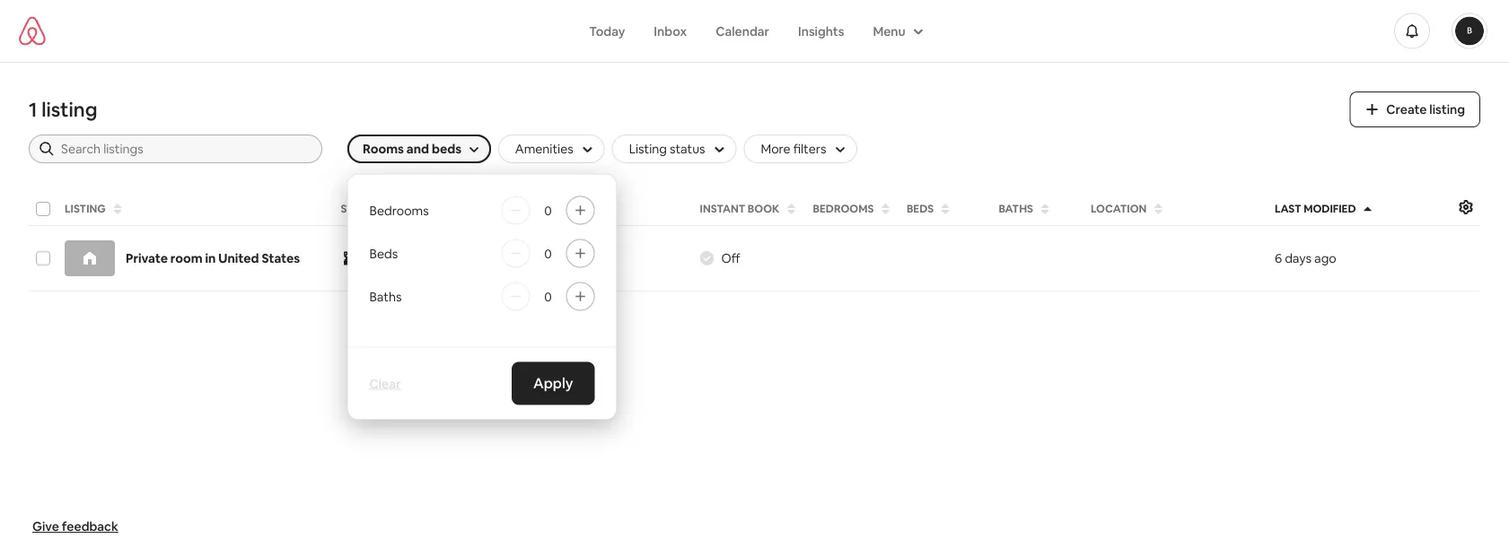 Task type: describe. For each thing, give the bounding box(es) containing it.
instant
[[700, 202, 746, 216]]

clear button
[[362, 369, 408, 399]]

baths inside button
[[999, 202, 1033, 216]]

beds
[[432, 141, 462, 157]]

in
[[205, 250, 216, 267]]

inbox
[[654, 23, 687, 39]]

feedback
[[62, 519, 118, 535]]

united
[[218, 250, 259, 267]]

insights
[[798, 23, 844, 39]]

create
[[1387, 101, 1427, 118]]

Search text field
[[61, 140, 310, 158]]

status button
[[335, 197, 511, 222]]

modified
[[1304, 202, 1356, 216]]

0 for bedrooms
[[544, 202, 552, 219]]

create listing
[[1387, 101, 1465, 118]]

instant book
[[700, 202, 780, 216]]

private room in united states
[[126, 250, 300, 267]]

book
[[748, 202, 780, 216]]

baths inside apply dialog
[[369, 289, 402, 305]]

location
[[1091, 202, 1147, 216]]

days
[[1285, 250, 1312, 267]]

in
[[362, 250, 373, 267]]

private
[[126, 250, 168, 267]]

bedrooms inside apply dialog
[[369, 202, 429, 219]]

main navigation menu image
[[1455, 17, 1484, 45]]

rooms
[[363, 141, 404, 157]]

rooms and beds
[[363, 141, 462, 157]]

last modified button
[[1269, 197, 1450, 222]]

create listing link
[[1350, 92, 1481, 127]]

1 listing heading
[[29, 97, 1328, 123]]

listing
[[65, 202, 106, 216]]

clear
[[369, 376, 401, 392]]

listing for create listing
[[1430, 101, 1465, 118]]

give feedback button
[[25, 512, 126, 542]]

baths button
[[993, 197, 1082, 222]]

rooms and beds button
[[347, 135, 491, 163]]

insights link
[[784, 14, 859, 48]]



Task type: locate. For each thing, give the bounding box(es) containing it.
0 horizontal spatial listing
[[41, 97, 97, 123]]

menu
[[873, 23, 906, 39]]

bedrooms inside button
[[813, 202, 874, 216]]

beds right bedrooms button
[[907, 202, 934, 216]]

apply dialog
[[347, 174, 617, 420]]

listing right 1
[[41, 97, 97, 123]]

1 bedrooms from the left
[[813, 202, 874, 216]]

in progress
[[362, 250, 426, 267]]

listing
[[41, 97, 97, 123], [1430, 101, 1465, 118]]

beds button
[[901, 197, 990, 222]]

1 vertical spatial beds
[[369, 246, 398, 262]]

apply button
[[512, 362, 595, 405]]

apply
[[533, 374, 573, 393]]

baths
[[999, 202, 1033, 216], [369, 289, 402, 305]]

beds
[[907, 202, 934, 216], [369, 246, 398, 262]]

6
[[1275, 250, 1282, 267]]

6 days ago
[[1275, 250, 1337, 267]]

baths down "in progress" at left
[[369, 289, 402, 305]]

listing right create
[[1430, 101, 1465, 118]]

3 0 from the top
[[544, 289, 552, 305]]

0 horizontal spatial bedrooms
[[369, 202, 429, 219]]

last modified
[[1275, 202, 1356, 216]]

instant book off image
[[700, 251, 714, 266]]

listing button
[[59, 197, 332, 222]]

give feedback
[[32, 519, 118, 535]]

0 vertical spatial beds
[[907, 202, 934, 216]]

room
[[170, 250, 203, 267]]

2 vertical spatial 0
[[544, 289, 552, 305]]

1 horizontal spatial beds
[[907, 202, 934, 216]]

finish
[[535, 250, 568, 267]]

progress
[[375, 250, 426, 267]]

bedrooms right book
[[813, 202, 874, 216]]

bedrooms up progress
[[369, 202, 429, 219]]

give
[[32, 519, 59, 535]]

1 vertical spatial baths
[[369, 289, 402, 305]]

0 horizontal spatial baths
[[369, 289, 402, 305]]

0 vertical spatial 0
[[544, 202, 552, 219]]

2 bedrooms from the left
[[369, 202, 429, 219]]

and
[[407, 141, 429, 157]]

1 0 from the top
[[544, 202, 552, 219]]

off
[[721, 250, 740, 267]]

1 vertical spatial 0
[[544, 246, 552, 262]]

1 horizontal spatial bedrooms
[[813, 202, 874, 216]]

ago
[[1314, 250, 1337, 267]]

beds inside button
[[907, 202, 934, 216]]

menu button
[[859, 14, 934, 48]]

status
[[341, 202, 381, 216]]

calendar link
[[701, 14, 784, 48]]

instant book button
[[695, 197, 804, 222]]

inbox link
[[640, 14, 701, 48]]

beds inside apply dialog
[[369, 246, 398, 262]]

states
[[262, 250, 300, 267]]

1 listing
[[29, 97, 97, 123]]

2 0 from the top
[[544, 246, 552, 262]]

last
[[1275, 202, 1302, 216]]

baths right beds button on the right top of the page
[[999, 202, 1033, 216]]

0 horizontal spatial beds
[[369, 246, 398, 262]]

0
[[544, 202, 552, 219], [544, 246, 552, 262], [544, 289, 552, 305]]

finish link
[[520, 243, 583, 274]]

0 for beds
[[544, 246, 552, 262]]

bedrooms
[[813, 202, 874, 216], [369, 202, 429, 219]]

today link
[[575, 14, 640, 48]]

bedrooms button
[[808, 197, 898, 222]]

1 horizontal spatial baths
[[999, 202, 1033, 216]]

beds down the "status"
[[369, 246, 398, 262]]

listing for 1 listing
[[41, 97, 97, 123]]

0 vertical spatial baths
[[999, 202, 1033, 216]]

calendar
[[716, 23, 769, 39]]

today
[[589, 23, 625, 39]]

1
[[29, 97, 37, 123]]

0 for baths
[[544, 289, 552, 305]]

1 horizontal spatial listing
[[1430, 101, 1465, 118]]

location button
[[1085, 197, 1266, 222]]



Task type: vqa. For each thing, say whether or not it's contained in the screenshot.
BEDROOMS
yes



